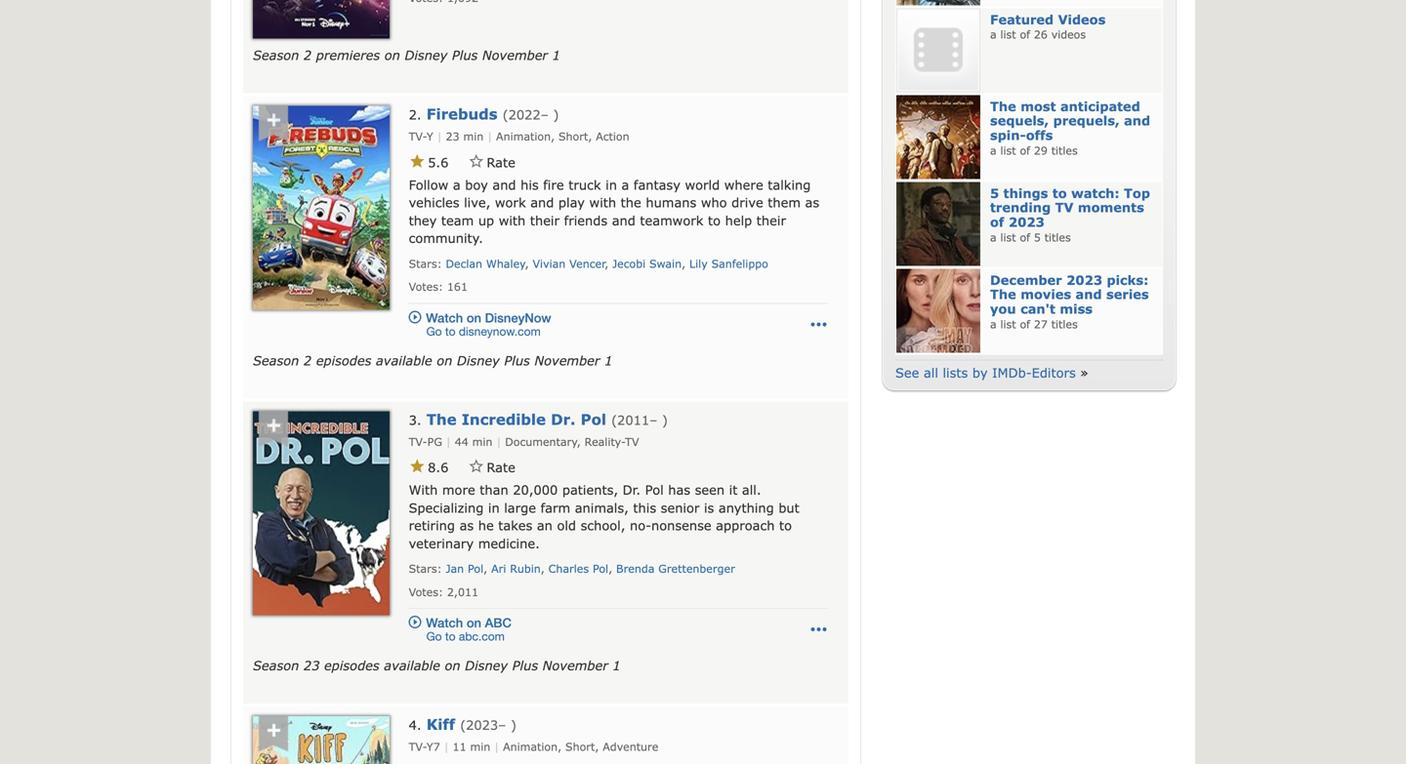 Task type: describe. For each thing, give the bounding box(es) containing it.
team
[[441, 213, 474, 228]]

where
[[725, 177, 764, 192]]

seen
[[695, 483, 725, 498]]

behind the attraction image
[[253, 0, 390, 39]]

disney for firebuds
[[457, 353, 500, 368]]

medicine.
[[478, 536, 540, 551]]

to inside follow a boy and his fire truck in a fantasy world where talking vehicles live, work and play with the humans who drive them as they team up with their friends and teamwork to help their community.
[[708, 213, 721, 228]]

watch on disneynow
[[426, 310, 552, 326]]

list image image for 5
[[897, 182, 981, 266]]

2. firebuds (2022– ) tv-y | 23 min | animation, short, action
[[409, 105, 630, 143]]

imdb-
[[993, 365, 1032, 380]]

to inside 5 things to watch: top trending tv moments of 2023 a list of 5 titles
[[1053, 185, 1067, 201]]

but
[[779, 501, 800, 516]]

all.
[[742, 483, 762, 498]]

disneynow
[[485, 310, 552, 326]]

go to abc.com
[[426, 630, 505, 644]]

videos
[[1059, 12, 1106, 27]]

movies
[[1021, 287, 1072, 302]]

the most anticipated sequels, prequels, and spin-offs a list of 29 titles
[[991, 98, 1151, 157]]

votes: for firebuds
[[409, 281, 444, 294]]

rate for incredible
[[487, 460, 516, 475]]

top
[[1124, 185, 1151, 201]]

) for kiff
[[511, 718, 517, 733]]

friends
[[564, 213, 608, 228]]

plus for (2022–
[[504, 353, 530, 368]]

declan
[[446, 257, 483, 271]]

his
[[521, 177, 539, 192]]

lily
[[690, 257, 708, 271]]

jecobi
[[613, 257, 646, 271]]

votes: for the
[[409, 586, 444, 599]]

a inside the december 2023 picks: the movies and series you can't miss a list of 27 titles
[[991, 318, 997, 331]]

stars: jan pol , ari rubin , charles pol , brenda grettenberger
[[409, 563, 735, 576]]

0 vertical spatial disney
[[405, 48, 448, 63]]

short, for kiff
[[566, 741, 599, 754]]

charles pol link
[[549, 563, 609, 576]]

list inside featured videos a list of 26 videos
[[1001, 28, 1017, 41]]

26
[[1034, 28, 1048, 41]]

titles for 2023
[[1052, 318, 1078, 331]]

boy
[[465, 177, 488, 192]]

on left abc
[[467, 616, 482, 631]]

5 things to watch: top trending tv moments of 2023 link
[[991, 185, 1151, 230]]

| right y7
[[444, 741, 449, 754]]

»
[[1081, 365, 1089, 380]]

declan whaley link
[[446, 257, 526, 271]]

, left charles
[[541, 563, 545, 576]]

picks:
[[1107, 272, 1149, 287]]

watch:
[[1072, 185, 1120, 201]]

pol right jan
[[468, 563, 484, 576]]

kiff link
[[427, 716, 455, 734]]

min for firebuds
[[464, 130, 484, 143]]

list image image for december
[[897, 269, 981, 353]]

follow a boy and his fire truck in a fantasy world where talking vehicles live, work and play with the humans who drive them as they team up with their friends and teamwork to help their community.
[[409, 177, 820, 246]]

5 things to watch: top trending tv moments of 2023 a list of 5 titles
[[991, 185, 1151, 244]]

season for firebuds
[[253, 353, 299, 368]]

abc
[[485, 616, 512, 631]]

he
[[478, 518, 494, 533]]

premieres
[[316, 48, 380, 63]]

teamwork
[[640, 213, 704, 228]]

1 their from the left
[[530, 213, 560, 228]]

talking
[[768, 177, 811, 192]]

available for the
[[384, 659, 441, 674]]

specializing
[[409, 501, 484, 516]]

see
[[896, 365, 920, 380]]

truck
[[569, 177, 601, 192]]

tv- for firebuds
[[409, 130, 427, 143]]

available for firebuds
[[376, 353, 432, 368]]

, left vivian
[[526, 257, 529, 271]]

trending
[[991, 200, 1051, 215]]

click to add to watchlist image for the incredible dr. pol
[[255, 412, 292, 449]]

2023 inside 5 things to watch: top trending tv moments of 2023 a list of 5 titles
[[1009, 215, 1045, 230]]

series
[[1107, 287, 1149, 302]]

see all lists by imdb-editors link
[[896, 365, 1076, 380]]

documentary,
[[505, 436, 581, 449]]

stars: for firebuds
[[409, 257, 442, 271]]

on right premieres
[[385, 48, 400, 63]]

in inside follow a boy and his fire truck in a fantasy world where talking vehicles live, work and play with the humans who drive them as they team up with their friends and teamwork to help their community.
[[606, 177, 617, 192]]

as inside follow a boy and his fire truck in a fantasy world where talking vehicles live, work and play with the humans who drive them as they team up with their friends and teamwork to help their community.
[[806, 195, 820, 210]]

| down firebuds
[[488, 130, 493, 143]]

and inside the most anticipated sequels, prequels, and spin-offs a list of 29 titles
[[1125, 113, 1151, 128]]

school,
[[581, 518, 626, 533]]

0 vertical spatial 1
[[552, 48, 561, 63]]

november for (2022–
[[535, 353, 600, 368]]

stars: declan whaley , vivian vencer , jecobi swain , lily sanfelippo
[[409, 257, 769, 271]]

who
[[701, 195, 727, 210]]

patients,
[[563, 483, 618, 498]]

2,011
[[447, 586, 479, 599]]

votes: 2,011
[[409, 586, 479, 599]]

2 for episodes
[[304, 353, 312, 368]]

1 list image image from the top
[[897, 0, 981, 5]]

to left abc.com
[[445, 630, 456, 644]]

all
[[924, 365, 939, 380]]

titles for things
[[1045, 231, 1071, 244]]

and down fire
[[531, 195, 554, 210]]

nonsense
[[652, 518, 712, 533]]

and inside the december 2023 picks: the movies and series you can't miss a list of 27 titles
[[1076, 287, 1103, 302]]

(2023–
[[460, 718, 506, 733]]

season for the incredible dr. pol
[[253, 659, 299, 674]]

reality-
[[585, 436, 626, 449]]

fantasy
[[634, 177, 681, 192]]

season 23 episodes available on disney plus november 1
[[253, 659, 621, 674]]

kiff image
[[253, 717, 390, 765]]

, left "ari"
[[484, 563, 488, 576]]

prequels,
[[1054, 113, 1120, 128]]

is
[[704, 501, 714, 516]]

in inside with more than 20,000 patients, dr. pol has seen it all. specializing in large farm animals, this senior is anything but retiring as he takes an old school, no-nonsense approach to veterinary medicine.
[[488, 501, 500, 516]]

animals,
[[575, 501, 629, 516]]

list inside 5 things to watch: top trending tv moments of 2023 a list of 5 titles
[[1001, 231, 1017, 244]]

jecobi swain link
[[613, 257, 682, 271]]

lists
[[943, 365, 968, 380]]

play circle outline inline image for the
[[409, 617, 422, 629]]

adventure
[[603, 741, 659, 754]]

4. kiff (2023– ) tv-y7 | 11 min | animation, short, adventure
[[409, 716, 659, 754]]

firebuds image
[[253, 106, 390, 310]]

a inside featured videos a list of 26 videos
[[991, 28, 997, 41]]

brenda
[[616, 563, 655, 576]]

2.
[[409, 107, 422, 122]]

more horiz image for dr.
[[807, 619, 831, 642]]

0 vertical spatial plus
[[452, 48, 478, 63]]

and up work on the left of the page
[[493, 177, 516, 192]]

3.
[[409, 413, 422, 428]]

a inside the most anticipated sequels, prequels, and spin-offs a list of 29 titles
[[991, 144, 997, 157]]

| down (2023–
[[494, 741, 499, 754]]

watch for the
[[426, 616, 463, 631]]

the inside 3. the incredible dr. pol (2011– ) tv-pg | 44 min | documentary, reality-tv
[[427, 411, 457, 428]]

of down 'trending' on the top right of page
[[1020, 231, 1031, 244]]

plus for incredible
[[513, 659, 538, 674]]

senior
[[661, 501, 700, 516]]

swain
[[650, 257, 682, 271]]

on down 161
[[467, 310, 482, 326]]

live,
[[464, 195, 491, 210]]

as inside with more than 20,000 patients, dr. pol has seen it all. specializing in large farm animals, this senior is anything but retiring as he takes an old school, no-nonsense approach to veterinary medicine.
[[460, 518, 474, 533]]

click to add to watchlist image for kiff
[[255, 717, 292, 754]]

0 vertical spatial november
[[483, 48, 548, 63]]

the
[[621, 195, 642, 210]]

the incredible dr. pol image
[[253, 412, 390, 616]]

to inside with more than 20,000 patients, dr. pol has seen it all. specializing in large farm animals, this senior is anything but retiring as he takes an old school, no-nonsense approach to veterinary medicine.
[[780, 518, 792, 533]]

old
[[557, 518, 576, 533]]

, left brenda
[[609, 563, 613, 576]]

the incredible dr. pol link
[[427, 411, 607, 428]]

december 2023 picks: the movies and series you can't miss a list of 27 titles
[[991, 272, 1149, 331]]

incredible
[[462, 411, 546, 428]]



Task type: locate. For each thing, give the bounding box(es) containing it.
go up season 23 episodes available on disney plus november 1
[[426, 630, 442, 644]]

1 for )
[[605, 353, 613, 368]]

0 vertical spatial season
[[253, 48, 299, 63]]

available up the 3. on the left bottom of page
[[376, 353, 432, 368]]

) inside '2. firebuds (2022– ) tv-y | 23 min | animation, short, action'
[[553, 107, 559, 122]]

watch down votes: 161
[[426, 310, 463, 326]]

disney for the
[[465, 659, 508, 674]]

2 click to add to watchlist image from the top
[[255, 717, 292, 754]]

0 vertical spatial as
[[806, 195, 820, 210]]

1 vertical spatial more horiz image
[[807, 619, 831, 642]]

1 vertical spatial available
[[384, 659, 441, 674]]

y
[[427, 130, 433, 143]]

dr. up this
[[623, 483, 641, 498]]

than
[[480, 483, 509, 498]]

retiring
[[409, 518, 455, 533]]

animation, inside '2. firebuds (2022– ) tv-y | 23 min | animation, short, action'
[[496, 130, 555, 143]]

2 2 from the top
[[304, 353, 312, 368]]

0 vertical spatial tv-
[[409, 130, 427, 143]]

of
[[1020, 28, 1031, 41], [1020, 144, 1031, 157], [991, 215, 1005, 230], [1020, 231, 1031, 244], [1020, 318, 1031, 331]]

tv- inside '2. firebuds (2022– ) tv-y | 23 min | animation, short, action'
[[409, 130, 427, 143]]

44
[[455, 436, 469, 449]]

the inside the december 2023 picks: the movies and series you can't miss a list of 27 titles
[[991, 287, 1017, 302]]

of left 27
[[1020, 318, 1031, 331]]

a down the you
[[991, 318, 997, 331]]

1 vertical spatial 23
[[304, 659, 320, 674]]

2 vertical spatial 1
[[613, 659, 621, 674]]

episodes for firebuds
[[316, 353, 372, 368]]

with down work on the left of the page
[[499, 213, 526, 228]]

1 rate from the top
[[487, 155, 516, 170]]

1 vertical spatial watch
[[426, 616, 463, 631]]

animation, down (2023–
[[503, 741, 562, 754]]

y7
[[427, 741, 440, 754]]

min right 44
[[472, 436, 493, 449]]

charles
[[549, 563, 589, 576]]

1 vertical spatial animation,
[[503, 741, 562, 754]]

to down but
[[780, 518, 792, 533]]

play circle outline inline image down votes: 2,011
[[409, 617, 422, 629]]

their down them
[[757, 213, 786, 228]]

season 2 episodes available on disney plus november 1
[[253, 353, 613, 368]]

rate up the than at the left bottom of the page
[[487, 460, 516, 475]]

5 list image image from the top
[[897, 269, 981, 353]]

23 up the kiff image at the bottom left
[[304, 659, 320, 674]]

veterinary
[[409, 536, 474, 551]]

2 vertical spatial min
[[470, 741, 491, 754]]

short, for firebuds
[[559, 130, 592, 143]]

2023 up miss
[[1067, 272, 1103, 287]]

2 stars: from the top
[[409, 563, 442, 576]]

ari rubin link
[[491, 563, 541, 576]]

short, inside '2. firebuds (2022– ) tv-y | 23 min | animation, short, action'
[[559, 130, 592, 143]]

1 go from the top
[[426, 325, 442, 338]]

2 vertical spatial november
[[543, 659, 608, 674]]

a down 'trending' on the top right of page
[[991, 231, 997, 244]]

titles inside the most anticipated sequels, prequels, and spin-offs a list of 29 titles
[[1052, 144, 1078, 157]]

titles right 29
[[1052, 144, 1078, 157]]

1 vertical spatial min
[[472, 436, 493, 449]]

1 vertical spatial 5
[[1034, 231, 1041, 244]]

1 vertical spatial tv-
[[409, 436, 428, 449]]

) inside 4. kiff (2023– ) tv-y7 | 11 min | animation, short, adventure
[[511, 718, 517, 733]]

help
[[725, 213, 752, 228]]

list inside the most anticipated sequels, prequels, and spin-offs a list of 29 titles
[[1001, 144, 1017, 157]]

0 horizontal spatial as
[[460, 518, 474, 533]]

0 vertical spatial votes:
[[409, 281, 444, 294]]

4 list image image from the top
[[897, 182, 981, 266]]

1 vertical spatial episodes
[[324, 659, 380, 674]]

) right (2011–
[[662, 413, 668, 428]]

a down spin- on the top of page
[[991, 144, 997, 157]]

, left lily
[[682, 257, 686, 271]]

1 vertical spatial votes:
[[409, 586, 444, 599]]

3. the incredible dr. pol (2011– ) tv-pg | 44 min | documentary, reality-tv
[[409, 411, 668, 449]]

2023 inside the december 2023 picks: the movies and series you can't miss a list of 27 titles
[[1067, 272, 1103, 287]]

0 vertical spatial 2
[[304, 48, 312, 63]]

approach
[[716, 518, 775, 533]]

2 vertical spatial the
[[427, 411, 457, 428]]

min inside 4. kiff (2023– ) tv-y7 | 11 min | animation, short, adventure
[[470, 741, 491, 754]]

a inside 5 things to watch: top trending tv moments of 2023 a list of 5 titles
[[991, 231, 997, 244]]

1 for dr.
[[613, 659, 621, 674]]

2 vertical spatial )
[[511, 718, 517, 733]]

click to add to watchlist image
[[255, 412, 292, 449], [255, 717, 292, 754]]

large
[[504, 501, 536, 516]]

min inside 3. the incredible dr. pol (2011– ) tv-pg | 44 min | documentary, reality-tv
[[472, 436, 493, 449]]

| left 44
[[446, 436, 451, 449]]

0 horizontal spatial )
[[511, 718, 517, 733]]

up
[[479, 213, 494, 228]]

stars: left jan
[[409, 563, 442, 576]]

1 vertical spatial season
[[253, 353, 299, 368]]

pol up this
[[645, 483, 664, 498]]

1 list from the top
[[1001, 28, 1017, 41]]

a down featured
[[991, 28, 997, 41]]

rubin
[[510, 563, 541, 576]]

rate for (2022–
[[487, 155, 516, 170]]

see all lists by imdb-editors »
[[896, 365, 1089, 380]]

2 horizontal spatial )
[[662, 413, 668, 428]]

to right things
[[1053, 185, 1067, 201]]

lily sanfelippo link
[[690, 257, 769, 271]]

list down spin- on the top of page
[[1001, 144, 1017, 157]]

list image image
[[897, 0, 981, 5], [897, 8, 981, 92], [897, 95, 981, 179], [897, 182, 981, 266], [897, 269, 981, 353]]

1 tv- from the top
[[409, 130, 427, 143]]

november for incredible
[[543, 659, 608, 674]]

jan
[[446, 563, 464, 576]]

stars: for the incredible dr. pol
[[409, 563, 442, 576]]

a left "boy"
[[453, 177, 461, 192]]

disney down abc.com
[[465, 659, 508, 674]]

vivian
[[533, 257, 566, 271]]

editors
[[1032, 365, 1076, 380]]

2 vertical spatial titles
[[1052, 318, 1078, 331]]

december
[[991, 272, 1063, 287]]

short, left the action
[[559, 130, 592, 143]]

1 vertical spatial 1
[[605, 353, 613, 368]]

their
[[530, 213, 560, 228], [757, 213, 786, 228]]

more horiz image for )
[[807, 313, 831, 337]]

of left 29
[[1020, 144, 1031, 157]]

november
[[483, 48, 548, 63], [535, 353, 600, 368], [543, 659, 608, 674]]

and left series
[[1076, 287, 1103, 302]]

) for firebuds
[[553, 107, 559, 122]]

spin-
[[991, 128, 1027, 143]]

1 vertical spatial dr.
[[623, 483, 641, 498]]

2 more horiz image from the top
[[807, 619, 831, 642]]

and down "the"
[[612, 213, 636, 228]]

tv- inside 3. the incredible dr. pol (2011– ) tv-pg | 44 min | documentary, reality-tv
[[409, 436, 428, 449]]

1 up (2011–
[[605, 353, 613, 368]]

1 watch from the top
[[426, 310, 463, 326]]

the left the can't
[[991, 287, 1017, 302]]

more horiz image
[[807, 313, 831, 337], [807, 619, 831, 642]]

1 up adventure
[[613, 659, 621, 674]]

pol inside with more than 20,000 patients, dr. pol has seen it all. specializing in large farm animals, this senior is anything but retiring as he takes an old school, no-nonsense approach to veterinary medicine.
[[645, 483, 664, 498]]

2 vertical spatial tv-
[[409, 741, 427, 754]]

kiff
[[427, 716, 455, 734]]

1 vertical spatial )
[[662, 413, 668, 428]]

list image image for the
[[897, 95, 981, 179]]

1 click to add to watchlist image from the top
[[255, 412, 292, 449]]

november up (2022–
[[483, 48, 548, 63]]

2 go from the top
[[426, 630, 442, 644]]

1 2 from the top
[[304, 48, 312, 63]]

tv inside 5 things to watch: top trending tv moments of 2023 a list of 5 titles
[[1056, 200, 1074, 215]]

of down things
[[991, 215, 1005, 230]]

pol right charles
[[593, 563, 609, 576]]

play circle outline inline image down votes: 161
[[409, 311, 422, 324]]

tv- down 4.
[[409, 741, 427, 754]]

of inside featured videos a list of 26 videos
[[1020, 28, 1031, 41]]

1 horizontal spatial in
[[606, 177, 617, 192]]

0 horizontal spatial dr.
[[551, 411, 576, 428]]

1 horizontal spatial dr.
[[623, 483, 641, 498]]

on down go to disneynow.com
[[437, 353, 453, 368]]

tv inside 3. the incredible dr. pol (2011– ) tv-pg | 44 min | documentary, reality-tv
[[626, 436, 639, 449]]

list down featured
[[1001, 28, 1017, 41]]

1 horizontal spatial 5
[[1034, 231, 1041, 244]]

titles down miss
[[1052, 318, 1078, 331]]

and right 'prequels,'
[[1125, 113, 1151, 128]]

0 vertical spatial in
[[606, 177, 617, 192]]

8.6
[[428, 460, 449, 475]]

list image image for featured
[[897, 8, 981, 92]]

drive
[[732, 195, 764, 210]]

0 vertical spatial tv
[[1056, 200, 1074, 215]]

available up 4.
[[384, 659, 441, 674]]

23 right y
[[446, 130, 460, 143]]

2 vertical spatial disney
[[465, 659, 508, 674]]

1 horizontal spatial 2023
[[1067, 272, 1103, 287]]

list down the you
[[1001, 318, 1017, 331]]

4 list from the top
[[1001, 318, 1017, 331]]

min inside '2. firebuds (2022– ) tv-y | 23 min | animation, short, action'
[[464, 130, 484, 143]]

animation, down (2022–
[[496, 130, 555, 143]]

votes: left 161
[[409, 281, 444, 294]]

titles
[[1052, 144, 1078, 157], [1045, 231, 1071, 244], [1052, 318, 1078, 331]]

short, left adventure
[[566, 741, 599, 754]]

episodes
[[316, 353, 372, 368], [324, 659, 380, 674]]

tv- for kiff
[[409, 741, 427, 754]]

0 horizontal spatial in
[[488, 501, 500, 516]]

2 vertical spatial plus
[[513, 659, 538, 674]]

0 vertical spatial 2023
[[1009, 215, 1045, 230]]

2 their from the left
[[757, 213, 786, 228]]

play
[[559, 195, 585, 210]]

23 inside '2. firebuds (2022– ) tv-y | 23 min | animation, short, action'
[[446, 130, 460, 143]]

go for the incredible dr. pol
[[426, 630, 442, 644]]

watch down votes: 2,011
[[426, 616, 463, 631]]

0 vertical spatial go
[[426, 325, 442, 338]]

20,000
[[513, 483, 558, 498]]

0 horizontal spatial their
[[530, 213, 560, 228]]

click to add to watchlist image
[[255, 106, 292, 143]]

3 list image image from the top
[[897, 95, 981, 179]]

dr. up documentary,
[[551, 411, 576, 428]]

animation, for kiff
[[503, 741, 562, 754]]

available
[[376, 353, 432, 368], [384, 659, 441, 674]]

0 horizontal spatial 5
[[991, 185, 1000, 201]]

1 horizontal spatial their
[[757, 213, 786, 228]]

most
[[1021, 98, 1057, 114]]

1 vertical spatial click to add to watchlist image
[[255, 717, 292, 754]]

rate up "boy"
[[487, 155, 516, 170]]

november down disneynow
[[535, 353, 600, 368]]

disneynow.com
[[459, 325, 541, 338]]

the up the pg
[[427, 411, 457, 428]]

1 vertical spatial plus
[[504, 353, 530, 368]]

2 play circle outline inline image from the top
[[409, 617, 422, 629]]

0 vertical spatial watch
[[426, 310, 463, 326]]

play circle outline inline image for firebuds
[[409, 311, 422, 324]]

to up season 2 episodes available on disney plus november 1
[[445, 325, 456, 338]]

december 2023 picks: the movies and series you can't miss link
[[991, 272, 1149, 317]]

2 for premieres
[[304, 48, 312, 63]]

of inside the most anticipated sequels, prequels, and spin-offs a list of 29 titles
[[1020, 144, 1031, 157]]

1 vertical spatial in
[[488, 501, 500, 516]]

3 list from the top
[[1001, 231, 1017, 244]]

on down 'go to abc.com'
[[445, 659, 461, 674]]

2023 down things
[[1009, 215, 1045, 230]]

11
[[453, 741, 467, 754]]

1 horizontal spatial with
[[590, 195, 617, 210]]

0 horizontal spatial tv
[[626, 436, 639, 449]]

| down incredible
[[497, 436, 501, 449]]

0 horizontal spatial 2023
[[1009, 215, 1045, 230]]

titles down 5 things to watch: top trending tv moments of 2023 link
[[1045, 231, 1071, 244]]

) inside 3. the incredible dr. pol (2011– ) tv-pg | 44 min | documentary, reality-tv
[[662, 413, 668, 428]]

firebuds
[[427, 105, 498, 123]]

0 vertical spatial rate
[[487, 155, 516, 170]]

follow
[[409, 177, 449, 192]]

pol up reality-
[[581, 411, 607, 428]]

2
[[304, 48, 312, 63], [304, 353, 312, 368]]

0 vertical spatial 23
[[446, 130, 460, 143]]

titles inside the december 2023 picks: the movies and series you can't miss a list of 27 titles
[[1052, 318, 1078, 331]]

) right (2022–
[[553, 107, 559, 122]]

2 votes: from the top
[[409, 586, 444, 599]]

sanfelippo
[[712, 257, 769, 271]]

1 vertical spatial rate
[[487, 460, 516, 475]]

5 down 'trending' on the top right of page
[[1034, 231, 1041, 244]]

0 horizontal spatial with
[[499, 213, 526, 228]]

rate
[[487, 155, 516, 170], [487, 460, 516, 475]]

animation, for firebuds
[[496, 130, 555, 143]]

1 vertical spatial 2
[[304, 353, 312, 368]]

2 vertical spatial season
[[253, 659, 299, 674]]

tv-
[[409, 130, 427, 143], [409, 436, 428, 449], [409, 741, 427, 754]]

season 2 premieres on disney plus november 1
[[253, 48, 561, 63]]

0 vertical spatial titles
[[1052, 144, 1078, 157]]

5.6
[[428, 155, 449, 170]]

stars:
[[409, 257, 442, 271], [409, 563, 442, 576]]

(2011–
[[612, 413, 658, 428]]

5 left things
[[991, 185, 1000, 201]]

1 horizontal spatial as
[[806, 195, 820, 210]]

with more than 20,000 patients, dr. pol has seen it all. specializing in large farm animals, this senior is anything but retiring as he takes an old school, no-nonsense approach to veterinary medicine.
[[409, 483, 800, 551]]

min right 11
[[470, 741, 491, 754]]

titles inside 5 things to watch: top trending tv moments of 2023 a list of 5 titles
[[1045, 231, 1071, 244]]

jan pol link
[[446, 563, 484, 576]]

plus up 4. kiff (2023– ) tv-y7 | 11 min | animation, short, adventure
[[513, 659, 538, 674]]

3 tv- from the top
[[409, 741, 427, 754]]

)
[[553, 107, 559, 122], [662, 413, 668, 428], [511, 718, 517, 733]]

votes: left 2,011
[[409, 586, 444, 599]]

plus
[[452, 48, 478, 63], [504, 353, 530, 368], [513, 659, 538, 674]]

1 vertical spatial 2023
[[1067, 272, 1103, 287]]

2 rate from the top
[[487, 460, 516, 475]]

plus up firebuds link
[[452, 48, 478, 63]]

2 list image image from the top
[[897, 8, 981, 92]]

farm
[[541, 501, 571, 516]]

in right truck
[[606, 177, 617, 192]]

things
[[1004, 185, 1049, 201]]

they
[[409, 213, 437, 228]]

humans
[[646, 195, 697, 210]]

1 vertical spatial as
[[460, 518, 474, 533]]

tv right things
[[1056, 200, 1074, 215]]

| right y
[[437, 130, 442, 143]]

by
[[973, 365, 988, 380]]

min for kiff
[[470, 741, 491, 754]]

the up spin- on the top of page
[[991, 98, 1017, 114]]

disney down go to disneynow.com
[[457, 353, 500, 368]]

votes: 161
[[409, 281, 468, 294]]

0 vertical spatial stars:
[[409, 257, 442, 271]]

1 more horiz image from the top
[[807, 313, 831, 337]]

short, inside 4. kiff (2023– ) tv-y7 | 11 min | animation, short, adventure
[[566, 741, 599, 754]]

abc.com
[[459, 630, 505, 644]]

0 vertical spatial 5
[[991, 185, 1000, 201]]

work
[[495, 195, 526, 210]]

2 list from the top
[[1001, 144, 1017, 157]]

it
[[729, 483, 738, 498]]

1 vertical spatial with
[[499, 213, 526, 228]]

0 vertical spatial min
[[464, 130, 484, 143]]

of inside the december 2023 picks: the movies and series you can't miss a list of 27 titles
[[1020, 318, 1031, 331]]

the inside the most anticipated sequels, prequels, and spin-offs a list of 29 titles
[[991, 98, 1017, 114]]

0 vertical spatial dr.
[[551, 411, 576, 428]]

0 horizontal spatial 23
[[304, 659, 320, 674]]

action
[[596, 130, 630, 143]]

world
[[685, 177, 720, 192]]

tv- down 2.
[[409, 130, 427, 143]]

0 vertical spatial episodes
[[316, 353, 372, 368]]

1 stars: from the top
[[409, 257, 442, 271]]

2 tv- from the top
[[409, 436, 428, 449]]

0 vertical spatial )
[[553, 107, 559, 122]]

has
[[668, 483, 691, 498]]

animation,
[[496, 130, 555, 143], [503, 741, 562, 754]]

1 horizontal spatial )
[[553, 107, 559, 122]]

0 vertical spatial the
[[991, 98, 1017, 114]]

1 vertical spatial play circle outline inline image
[[409, 617, 422, 629]]

list inside the december 2023 picks: the movies and series you can't miss a list of 27 titles
[[1001, 318, 1017, 331]]

their down play
[[530, 213, 560, 228]]

a up "the"
[[622, 177, 629, 192]]

1 play circle outline inline image from the top
[[409, 311, 422, 324]]

0 vertical spatial click to add to watchlist image
[[255, 412, 292, 449]]

as right them
[[806, 195, 820, 210]]

an
[[537, 518, 553, 533]]

, left the jecobi
[[606, 257, 609, 271]]

pol
[[581, 411, 607, 428], [645, 483, 664, 498], [468, 563, 484, 576], [593, 563, 609, 576]]

go up season 2 episodes available on disney plus november 1
[[426, 325, 442, 338]]

1 vertical spatial short,
[[566, 741, 599, 754]]

2 watch from the top
[[426, 616, 463, 631]]

1 vertical spatial titles
[[1045, 231, 1071, 244]]

1 up '2. firebuds (2022– ) tv-y | 23 min | animation, short, action'
[[552, 48, 561, 63]]

1 vertical spatial november
[[535, 353, 600, 368]]

1 vertical spatial tv
[[626, 436, 639, 449]]

episodes for the incredible dr. pol
[[324, 659, 380, 674]]

0 vertical spatial available
[[376, 353, 432, 368]]

161
[[447, 281, 468, 294]]

stars: up votes: 161
[[409, 257, 442, 271]]

pol inside 3. the incredible dr. pol (2011– ) tv-pg | 44 min | documentary, reality-tv
[[581, 411, 607, 428]]

0 vertical spatial with
[[590, 195, 617, 210]]

this
[[633, 501, 657, 516]]

0 vertical spatial short,
[[559, 130, 592, 143]]

watch on abc
[[426, 616, 512, 631]]

1 horizontal spatial tv
[[1056, 200, 1074, 215]]

tv- inside 4. kiff (2023– ) tv-y7 | 11 min | animation, short, adventure
[[409, 741, 427, 754]]

1 vertical spatial stars:
[[409, 563, 442, 576]]

in down the than at the left bottom of the page
[[488, 501, 500, 516]]

disney
[[405, 48, 448, 63], [457, 353, 500, 368], [465, 659, 508, 674]]

moments
[[1078, 200, 1145, 215]]

season
[[253, 48, 299, 63], [253, 353, 299, 368], [253, 659, 299, 674]]

1 vertical spatial go
[[426, 630, 442, 644]]

1 vertical spatial disney
[[457, 353, 500, 368]]

watch
[[426, 310, 463, 326], [426, 616, 463, 631]]

firebuds link
[[427, 105, 498, 123]]

go for firebuds
[[426, 325, 442, 338]]

no-
[[630, 518, 652, 533]]

as
[[806, 195, 820, 210], [460, 518, 474, 533]]

3 season from the top
[[253, 659, 299, 674]]

to down the who
[[708, 213, 721, 228]]

1 vertical spatial the
[[991, 287, 1017, 302]]

1 votes: from the top
[[409, 281, 444, 294]]

with up the friends at the left top
[[590, 195, 617, 210]]

as left he
[[460, 518, 474, 533]]

featured
[[991, 12, 1054, 27]]

2 season from the top
[[253, 353, 299, 368]]

tv down (2011–
[[626, 436, 639, 449]]

27
[[1034, 318, 1048, 331]]

animation, inside 4. kiff (2023– ) tv-y7 | 11 min | animation, short, adventure
[[503, 741, 562, 754]]

0 vertical spatial play circle outline inline image
[[409, 311, 422, 324]]

watch for firebuds
[[426, 310, 463, 326]]

featured videos a list of 26 videos
[[991, 12, 1106, 41]]

vivian vencer link
[[533, 257, 606, 271]]

dr.
[[551, 411, 576, 428], [623, 483, 641, 498]]

) right (2023–
[[511, 718, 517, 733]]

november up 4. kiff (2023– ) tv-y7 | 11 min | animation, short, adventure
[[543, 659, 608, 674]]

0 vertical spatial animation,
[[496, 130, 555, 143]]

go to disneynow.com
[[426, 325, 541, 338]]

dr. inside with more than 20,000 patients, dr. pol has seen it all. specializing in large farm animals, this senior is anything but retiring as he takes an old school, no-nonsense approach to veterinary medicine.
[[623, 483, 641, 498]]

play circle outline inline image
[[409, 311, 422, 324], [409, 617, 422, 629]]

1 horizontal spatial 23
[[446, 130, 460, 143]]

dr. inside 3. the incredible dr. pol (2011– ) tv-pg | 44 min | documentary, reality-tv
[[551, 411, 576, 428]]

1 season from the top
[[253, 48, 299, 63]]

0 vertical spatial more horiz image
[[807, 313, 831, 337]]



Task type: vqa. For each thing, say whether or not it's contained in the screenshot.
Moved down 1 in ranking element
no



